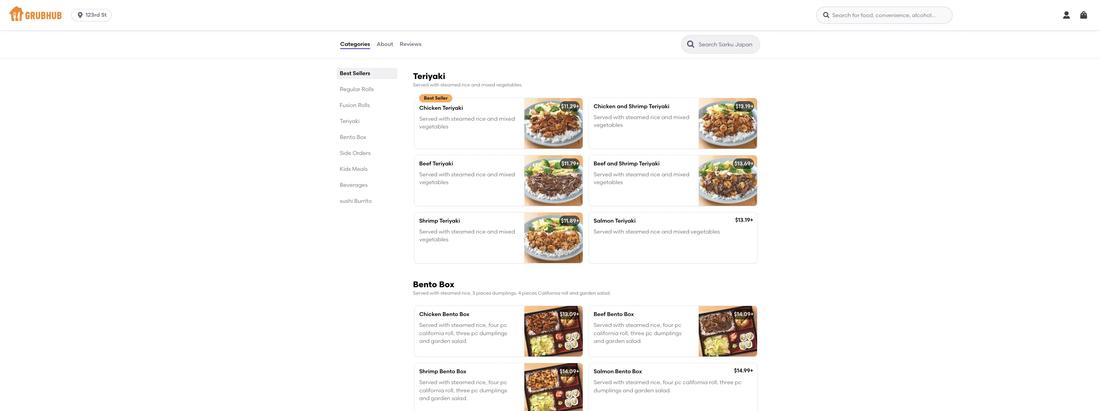 Task type: describe. For each thing, give the bounding box(es) containing it.
categories button
[[340, 30, 371, 58]]

1 horizontal spatial svg image
[[1062, 11, 1072, 20]]

steamed for chicken and shrimp teriyaki
[[626, 114, 649, 121]]

with inside spicy tuna on top of california roll with spicy mayo, scallion and crunchy flakes on top.
[[419, 29, 430, 35]]

steamed for shrimp bento box
[[451, 379, 475, 386]]

vegetables for chicken teriyaki
[[419, 124, 449, 130]]

rice for chicken teriyaki
[[476, 116, 486, 122]]

salmon for salmon bento box
[[594, 368, 614, 375]]

shrimp teriyaki
[[419, 218, 460, 224]]

served for chicken and shrimp teriyaki
[[594, 114, 612, 121]]

roll, for chicken bento box
[[446, 330, 455, 337]]

served with steamed rice and mixed vegetables for beef teriyaki
[[419, 171, 515, 186]]

$13.69 +
[[735, 160, 754, 167]]

rice, for salmon bento box
[[651, 379, 662, 386]]

top.
[[467, 37, 477, 43]]

1 vertical spatial $13.19
[[735, 217, 750, 223]]

$14.99
[[734, 368, 750, 374]]

chicken teriyaki image
[[525, 98, 583, 149]]

with for chicken bento box
[[439, 322, 450, 329]]

$14.09 for beef bento box
[[734, 311, 751, 318]]

$13.09 +
[[560, 311, 580, 318]]

$14.09 for shrimp bento box
[[560, 368, 576, 375]]

+ for chicken bento box
[[576, 311, 580, 318]]

+ for beef and shrimp teriyaki
[[751, 160, 754, 167]]

rice inside the teriyaki served with steamed rice and mixed vegetables.
[[462, 82, 470, 88]]

burrito
[[354, 198, 372, 204]]

served for shrimp teriyaki
[[419, 229, 438, 235]]

garden for shrimp bento box
[[431, 395, 450, 402]]

steamed for shrimp teriyaki
[[451, 229, 475, 235]]

3
[[473, 290, 475, 296]]

mixed for salmon teriyaki
[[674, 229, 690, 235]]

beef teriyaki
[[419, 160, 453, 167]]

of
[[467, 21, 472, 28]]

salad. for salmon bento box
[[655, 387, 671, 394]]

$13.69
[[735, 160, 751, 167]]

served with steamed rice and mixed vegetables for shrimp teriyaki
[[419, 229, 515, 243]]

top
[[457, 21, 466, 28]]

beverages
[[340, 182, 368, 188]]

$11.89 +
[[561, 218, 580, 224]]

garden for salmon bento box
[[635, 387, 654, 394]]

mixed for chicken teriyaki
[[499, 116, 515, 122]]

$11.29 +
[[561, 103, 580, 110]]

0 vertical spatial $13.19 +
[[736, 103, 754, 110]]

shrimp teriyaki image
[[525, 212, 583, 263]]

chicken teriyaki
[[419, 105, 463, 111]]

with for beef teriyaki
[[439, 171, 450, 178]]

roll, for beef bento box
[[620, 330, 629, 337]]

shrimp bento box image
[[525, 363, 583, 411]]

0 horizontal spatial svg image
[[823, 11, 831, 19]]

beef and shrimp teriyaki image
[[699, 155, 757, 206]]

spicy
[[432, 29, 445, 35]]

served for chicken bento box
[[419, 322, 438, 329]]

2 pieces from the left
[[522, 290, 537, 296]]

bento for beef
[[607, 311, 623, 318]]

steamed for chicken teriyaki
[[451, 116, 475, 122]]

orders
[[353, 150, 371, 157]]

served with steamed rice, four pc california roll, three pc dumplings and garden salad. for shrimp bento box
[[419, 379, 507, 402]]

spicy tuna on top of california roll with spicy mayo, scallion and crunchy flakes on top. button
[[415, 5, 583, 55]]

rice, for shrimp bento box
[[476, 379, 487, 386]]

teriyaki inside tab
[[340, 118, 360, 125]]

four for shrimp bento box
[[489, 379, 499, 386]]

chicken and shrimp teriyaki image
[[699, 98, 757, 149]]

california inside spicy tuna on top of california roll with spicy mayo, scallion and crunchy flakes on top.
[[473, 21, 499, 28]]

vegetables.
[[496, 82, 523, 88]]

$11.79
[[562, 160, 576, 167]]

spicy tuna on top of california roll with spicy mayo, scallion and crunchy flakes on top.
[[419, 21, 509, 43]]

regular rolls
[[340, 86, 374, 93]]

best for best seller
[[424, 95, 434, 101]]

with for beef and shrimp teriyaki
[[613, 171, 624, 178]]

california for chicken bento box
[[419, 330, 444, 337]]

roll, for shrimp bento box
[[446, 387, 455, 394]]

served inside bento box served with steamed rice, 3 pieces dumplings, 4 pieces california roll and garden salad.
[[413, 290, 429, 296]]

sushi burrito
[[340, 198, 372, 204]]

1 pieces from the left
[[476, 290, 491, 296]]

meals
[[352, 166, 368, 173]]

with for beef bento box
[[613, 322, 624, 329]]

chicken bento box
[[419, 311, 470, 318]]

about button
[[376, 30, 394, 58]]

Search Sarku Japan search field
[[698, 41, 758, 48]]

search icon image
[[687, 40, 696, 49]]

served for salmon bento box
[[594, 379, 612, 386]]

rolls for fusion rolls
[[358, 102, 370, 109]]

kids
[[340, 166, 351, 173]]

$14.99 +
[[734, 368, 754, 374]]

steamed for salmon teriyaki
[[626, 229, 649, 235]]

sellers
[[353, 70, 370, 77]]

regular rolls tab
[[340, 85, 394, 93]]

side orders tab
[[340, 149, 394, 157]]

served with steamed rice and mixed vegetables for chicken and shrimp teriyaki
[[594, 114, 690, 129]]

bento for shrimp
[[440, 368, 455, 375]]

best for best sellers
[[340, 70, 352, 77]]

dumplings for chicken bento box
[[480, 330, 507, 337]]

$14.09 + for beef bento box
[[734, 311, 754, 318]]

with inside bento box served with steamed rice, 3 pieces dumplings, 4 pieces california roll and garden salad.
[[430, 290, 439, 296]]

box inside bento box served with steamed rice, 3 pieces dumplings, 4 pieces california roll and garden salad.
[[439, 279, 454, 289]]

mixed for beef and shrimp teriyaki
[[674, 171, 690, 178]]

roll, for salmon bento box
[[709, 379, 719, 386]]

steamed for beef teriyaki
[[451, 171, 475, 178]]

beef bento box
[[594, 311, 634, 318]]

chicken for chicken teriyaki
[[419, 105, 441, 111]]

box for beef bento box
[[624, 311, 634, 318]]

vegetables for beef teriyaki
[[419, 179, 449, 186]]

dumplings for beef bento box
[[654, 330, 682, 337]]

+ for chicken and shrimp teriyaki
[[751, 103, 754, 110]]

four for salmon bento box
[[663, 379, 674, 386]]

vegetables for chicken and shrimp teriyaki
[[594, 122, 623, 129]]

$14.09 + for shrimp bento box
[[560, 368, 580, 375]]

$13.09
[[560, 311, 576, 318]]

steamed inside the teriyaki served with steamed rice and mixed vegetables.
[[440, 82, 461, 88]]

crunchy
[[419, 37, 441, 43]]

side
[[340, 150, 351, 157]]

beef bento box image
[[699, 306, 757, 357]]

chicken and shrimp teriyaki
[[594, 103, 670, 110]]

dumplings,
[[492, 290, 517, 296]]

three for salmon bento box
[[720, 379, 734, 386]]

served with steamed rice, four pc california roll, three pc dumplings and garden salad. for chicken bento box
[[419, 322, 507, 345]]

three for beef bento box
[[631, 330, 645, 337]]

chicken bento box image
[[525, 306, 583, 357]]

Search for food, convenience, alcohol... search field
[[817, 7, 953, 24]]

chicken for chicken and shrimp teriyaki
[[594, 103, 616, 110]]

salmon bento box
[[594, 368, 642, 375]]

rice, inside bento box served with steamed rice, 3 pieces dumplings, 4 pieces california roll and garden salad.
[[462, 290, 471, 296]]

bento inside bento box served with steamed rice, 3 pieces dumplings, 4 pieces california roll and garden salad.
[[413, 279, 437, 289]]

and inside spicy tuna on top of california roll with spicy mayo, scallion and crunchy flakes on top.
[[486, 29, 496, 35]]

served inside the teriyaki served with steamed rice and mixed vegetables.
[[413, 82, 429, 88]]

teriyaki tab
[[340, 117, 394, 125]]

with for salmon bento box
[[613, 379, 624, 386]]

flakes
[[442, 37, 457, 43]]

and inside the teriyaki served with steamed rice and mixed vegetables.
[[471, 82, 480, 88]]

vegetables for beef and shrimp teriyaki
[[594, 179, 623, 186]]

seller
[[435, 95, 448, 101]]

st
[[101, 12, 107, 18]]

california for salmon bento box
[[683, 379, 708, 386]]

bento inside tab
[[340, 134, 355, 141]]

$11.29
[[561, 103, 576, 110]]

three for shrimp bento box
[[456, 387, 470, 394]]

three for chicken bento box
[[456, 330, 470, 337]]

salad. for shrimp bento box
[[452, 395, 468, 402]]

sushi burrito tab
[[340, 197, 394, 205]]

steamed for chicken bento box
[[451, 322, 475, 329]]

tuna
[[435, 21, 447, 28]]



Task type: locate. For each thing, give the bounding box(es) containing it.
$14.09
[[734, 311, 751, 318], [560, 368, 576, 375]]

served with steamed rice and mixed vegetables
[[594, 114, 690, 129], [419, 116, 515, 130], [419, 171, 515, 186], [594, 171, 690, 186], [419, 229, 515, 243], [594, 229, 720, 235]]

with for chicken and shrimp teriyaki
[[613, 114, 624, 121]]

rolls for regular rolls
[[362, 86, 374, 93]]

main navigation navigation
[[0, 0, 1100, 30]]

with down shrimp bento box
[[439, 379, 450, 386]]

side orders
[[340, 150, 371, 157]]

served down "chicken and shrimp teriyaki"
[[594, 114, 612, 121]]

best seller
[[424, 95, 448, 101]]

served down beef and shrimp teriyaki
[[594, 171, 612, 178]]

mixed for shrimp teriyaki
[[499, 229, 515, 235]]

0 vertical spatial roll
[[501, 21, 509, 28]]

1 horizontal spatial on
[[459, 37, 465, 43]]

steamed down the salmon bento box
[[626, 379, 649, 386]]

with down chicken bento box
[[439, 322, 450, 329]]

shrimp bento box
[[419, 368, 467, 375]]

$11.79 +
[[562, 160, 580, 167]]

rolls up fusion rolls tab
[[362, 86, 374, 93]]

served down chicken bento box
[[419, 322, 438, 329]]

steamed down salmon teriyaki
[[626, 229, 649, 235]]

1 vertical spatial rolls
[[358, 102, 370, 109]]

teriyaki served with steamed rice and mixed vegetables.
[[413, 71, 523, 88]]

chicken for chicken bento box
[[419, 311, 441, 318]]

bento box
[[340, 134, 366, 141]]

served down the salmon bento box
[[594, 379, 612, 386]]

kids meals
[[340, 166, 368, 173]]

garden down beef bento box
[[606, 338, 625, 345]]

1 vertical spatial california
[[538, 290, 560, 296]]

and
[[486, 29, 496, 35], [471, 82, 480, 88], [617, 103, 628, 110], [662, 114, 672, 121], [487, 116, 498, 122], [607, 160, 618, 167], [487, 171, 498, 178], [662, 171, 672, 178], [487, 229, 498, 235], [662, 229, 672, 235], [570, 290, 579, 296], [419, 338, 430, 345], [594, 338, 604, 345], [623, 387, 633, 394], [419, 395, 430, 402]]

steamed up seller
[[440, 82, 461, 88]]

served up chicken bento box
[[413, 290, 429, 296]]

served for beef bento box
[[594, 322, 612, 329]]

rolls
[[362, 86, 374, 93], [358, 102, 370, 109]]

1 vertical spatial $13.19 +
[[735, 217, 754, 223]]

bento for salmon
[[615, 368, 631, 375]]

steamed down chicken teriyaki
[[451, 116, 475, 122]]

steamed down chicken bento box
[[451, 322, 475, 329]]

+ for shrimp teriyaki
[[576, 218, 580, 224]]

beef
[[419, 160, 431, 167], [594, 160, 606, 167], [594, 311, 606, 318]]

served for chicken teriyaki
[[419, 116, 438, 122]]

best inside best sellers tab
[[340, 70, 352, 77]]

steamed down "beef teriyaki"
[[451, 171, 475, 178]]

garden down shrimp bento box
[[431, 395, 450, 402]]

best left seller
[[424, 95, 434, 101]]

$13.19 +
[[736, 103, 754, 110], [735, 217, 754, 223]]

served down beef bento box
[[594, 322, 612, 329]]

beef teriyaki image
[[525, 155, 583, 206]]

svg image inside 123rd st button
[[76, 11, 84, 19]]

four
[[489, 322, 499, 329], [663, 322, 674, 329], [489, 379, 499, 386], [663, 379, 674, 386]]

1 horizontal spatial pieces
[[522, 290, 537, 296]]

123rd st button
[[71, 9, 115, 21]]

rice, for chicken bento box
[[476, 322, 487, 329]]

volcano roll image
[[525, 5, 583, 55]]

1 horizontal spatial best
[[424, 95, 434, 101]]

roll up $13.09
[[562, 290, 568, 296]]

three
[[456, 330, 470, 337], [631, 330, 645, 337], [720, 379, 734, 386], [456, 387, 470, 394]]

with down shrimp teriyaki
[[439, 229, 450, 235]]

mixed for beef teriyaki
[[499, 171, 515, 178]]

vegetables
[[594, 122, 623, 129], [419, 124, 449, 130], [419, 179, 449, 186], [594, 179, 623, 186], [691, 229, 720, 235], [419, 236, 449, 243]]

1 horizontal spatial svg image
[[1079, 11, 1089, 20]]

with down "chicken and shrimp teriyaki"
[[613, 114, 624, 121]]

bento box tab
[[340, 133, 394, 141]]

california for beef bento box
[[594, 330, 619, 337]]

rice, for beef bento box
[[651, 322, 662, 329]]

california up scallion
[[473, 21, 499, 28]]

+
[[576, 103, 580, 110], [751, 103, 754, 110], [576, 160, 580, 167], [751, 160, 754, 167], [750, 217, 754, 223], [576, 218, 580, 224], [576, 311, 580, 318], [751, 311, 754, 318], [750, 368, 754, 374], [576, 368, 580, 375]]

with down spicy
[[419, 29, 430, 35]]

1 horizontal spatial $14.09 +
[[734, 311, 754, 318]]

box for salmon bento box
[[632, 368, 642, 375]]

$11.89
[[561, 218, 576, 224]]

served
[[413, 82, 429, 88], [594, 114, 612, 121], [419, 116, 438, 122], [419, 171, 438, 178], [594, 171, 612, 178], [419, 229, 438, 235], [594, 229, 612, 235], [413, 290, 429, 296], [419, 322, 438, 329], [594, 322, 612, 329], [419, 379, 438, 386], [594, 379, 612, 386]]

garden up beef bento box
[[580, 290, 596, 296]]

1 vertical spatial on
[[459, 37, 465, 43]]

steamed
[[440, 82, 461, 88], [626, 114, 649, 121], [451, 116, 475, 122], [451, 171, 475, 178], [626, 171, 649, 178], [451, 229, 475, 235], [626, 229, 649, 235], [440, 290, 461, 296], [451, 322, 475, 329], [626, 322, 649, 329], [451, 379, 475, 386], [626, 379, 649, 386]]

rice for salmon teriyaki
[[651, 229, 660, 235]]

steamed up chicken bento box
[[440, 290, 461, 296]]

chicken
[[594, 103, 616, 110], [419, 105, 441, 111], [419, 311, 441, 318]]

bento for chicken
[[443, 311, 458, 318]]

0 vertical spatial $14.09 +
[[734, 311, 754, 318]]

steamed down beef bento box
[[626, 322, 649, 329]]

1 vertical spatial salmon
[[594, 368, 614, 375]]

beef for beef and shrimp teriyaki
[[594, 160, 606, 167]]

rice for chicken and shrimp teriyaki
[[651, 114, 660, 121]]

vegetables for salmon teriyaki
[[691, 229, 720, 235]]

0 horizontal spatial $14.09
[[560, 368, 576, 375]]

fusion
[[340, 102, 357, 109]]

0 vertical spatial $13.19
[[736, 103, 751, 110]]

roll,
[[446, 330, 455, 337], [620, 330, 629, 337], [709, 379, 719, 386], [446, 387, 455, 394]]

reviews
[[400, 41, 422, 47]]

0 horizontal spatial pieces
[[476, 290, 491, 296]]

rice for beef teriyaki
[[476, 171, 486, 178]]

steamed for beef and shrimp teriyaki
[[626, 171, 649, 178]]

roll
[[501, 21, 509, 28], [562, 290, 568, 296]]

steamed for salmon bento box
[[626, 379, 649, 386]]

rice for beef and shrimp teriyaki
[[651, 171, 660, 178]]

with down the salmon bento box
[[613, 379, 624, 386]]

teriyaki
[[413, 71, 445, 81], [649, 103, 670, 110], [443, 105, 463, 111], [340, 118, 360, 125], [433, 160, 453, 167], [639, 160, 660, 167], [440, 218, 460, 224], [615, 218, 636, 224]]

with inside the teriyaki served with steamed rice and mixed vegetables.
[[430, 82, 439, 88]]

$14.09 +
[[734, 311, 754, 318], [560, 368, 580, 375]]

california
[[473, 21, 499, 28], [538, 290, 560, 296]]

garden
[[580, 290, 596, 296], [431, 338, 450, 345], [606, 338, 625, 345], [635, 387, 654, 394], [431, 395, 450, 402]]

best sellers
[[340, 70, 370, 77]]

0 vertical spatial best
[[340, 70, 352, 77]]

teriyaki inside the teriyaki served with steamed rice and mixed vegetables.
[[413, 71, 445, 81]]

steamed down beef and shrimp teriyaki
[[626, 171, 649, 178]]

0 horizontal spatial $14.09 +
[[560, 368, 580, 375]]

salad. for chicken bento box
[[452, 338, 468, 345]]

1 horizontal spatial roll
[[562, 290, 568, 296]]

kids meals tab
[[340, 165, 394, 173]]

0 vertical spatial california
[[473, 21, 499, 28]]

with up best seller in the top left of the page
[[430, 82, 439, 88]]

mayo,
[[447, 29, 463, 35]]

sushi
[[340, 198, 353, 204]]

roll right of
[[501, 21, 509, 28]]

rice for shrimp teriyaki
[[476, 229, 486, 235]]

salmon teriyaki
[[594, 218, 636, 224]]

with
[[419, 29, 430, 35], [430, 82, 439, 88], [613, 114, 624, 121], [439, 116, 450, 122], [439, 171, 450, 178], [613, 171, 624, 178], [439, 229, 450, 235], [613, 229, 624, 235], [430, 290, 439, 296], [439, 322, 450, 329], [613, 322, 624, 329], [439, 379, 450, 386], [613, 379, 624, 386]]

salad. inside bento box served with steamed rice, 3 pieces dumplings, 4 pieces california roll and garden salad.
[[597, 290, 611, 296]]

served down "beef teriyaki"
[[419, 171, 438, 178]]

roll inside spicy tuna on top of california roll with spicy mayo, scallion and crunchy flakes on top.
[[501, 21, 509, 28]]

1 vertical spatial roll
[[562, 290, 568, 296]]

served with steamed rice and mixed vegetables for chicken teriyaki
[[419, 116, 515, 130]]

with down beef and shrimp teriyaki
[[613, 171, 624, 178]]

with for salmon teriyaki
[[613, 229, 624, 235]]

0 vertical spatial salmon
[[594, 218, 614, 224]]

mixed for chicken and shrimp teriyaki
[[674, 114, 690, 121]]

bento
[[340, 134, 355, 141], [413, 279, 437, 289], [443, 311, 458, 318], [607, 311, 623, 318], [440, 368, 455, 375], [615, 368, 631, 375]]

regular
[[340, 86, 360, 93]]

123rd
[[86, 12, 100, 18]]

beverages tab
[[340, 181, 394, 189]]

pieces right 4
[[522, 290, 537, 296]]

0 horizontal spatial california
[[473, 21, 499, 28]]

served up best seller in the top left of the page
[[413, 82, 429, 88]]

spicy
[[419, 21, 434, 28]]

123rd st
[[86, 12, 107, 18]]

+ for beef teriyaki
[[576, 160, 580, 167]]

with for shrimp teriyaki
[[439, 229, 450, 235]]

0 vertical spatial on
[[449, 21, 455, 28]]

served down chicken teriyaki
[[419, 116, 438, 122]]

$13.19
[[736, 103, 751, 110], [735, 217, 750, 223]]

on left top.
[[459, 37, 465, 43]]

0 horizontal spatial roll
[[501, 21, 509, 28]]

and inside bento box served with steamed rice, 3 pieces dumplings, 4 pieces california roll and garden salad.
[[570, 290, 579, 296]]

1 horizontal spatial california
[[538, 290, 560, 296]]

served for salmon teriyaki
[[594, 229, 612, 235]]

served for shrimp bento box
[[419, 379, 438, 386]]

1 salmon from the top
[[594, 218, 614, 224]]

with down salmon teriyaki
[[613, 229, 624, 235]]

california
[[419, 330, 444, 337], [594, 330, 619, 337], [683, 379, 708, 386], [419, 387, 444, 394]]

with down "beef teriyaki"
[[439, 171, 450, 178]]

with for chicken teriyaki
[[439, 116, 450, 122]]

mixed inside the teriyaki served with steamed rice and mixed vegetables.
[[481, 82, 495, 88]]

with for shrimp bento box
[[439, 379, 450, 386]]

1 vertical spatial $14.09 +
[[560, 368, 580, 375]]

+ for shrimp bento box
[[576, 368, 580, 375]]

0 horizontal spatial svg image
[[76, 11, 84, 19]]

rolls right fusion
[[358, 102, 370, 109]]

on
[[449, 21, 455, 28], [459, 37, 465, 43]]

box
[[357, 134, 366, 141], [439, 279, 454, 289], [460, 311, 470, 318], [624, 311, 634, 318], [457, 368, 467, 375], [632, 368, 642, 375]]

pieces right '3'
[[476, 290, 491, 296]]

dumplings for salmon bento box
[[594, 387, 622, 394]]

0 vertical spatial $14.09
[[734, 311, 751, 318]]

served down salmon teriyaki
[[594, 229, 612, 235]]

with down beef bento box
[[613, 322, 624, 329]]

with down chicken teriyaki
[[439, 116, 450, 122]]

best sellers tab
[[340, 69, 394, 77]]

served with steamed rice and mixed vegetables for salmon teriyaki
[[594, 229, 720, 235]]

shrimp
[[629, 103, 648, 110], [619, 160, 638, 167], [419, 218, 438, 224], [419, 368, 438, 375]]

dumplings for shrimp bento box
[[480, 387, 507, 394]]

steamed for beef bento box
[[626, 322, 649, 329]]

fusion rolls
[[340, 102, 370, 109]]

0 horizontal spatial best
[[340, 70, 352, 77]]

roll inside bento box served with steamed rice, 3 pieces dumplings, 4 pieces california roll and garden salad.
[[562, 290, 568, 296]]

1 horizontal spatial $14.09
[[734, 311, 751, 318]]

steamed down "chicken and shrimp teriyaki"
[[626, 114, 649, 121]]

served with steamed rice, four pc california roll, three pc dumplings and garden salad. for salmon bento box
[[594, 379, 742, 394]]

vegetables for shrimp teriyaki
[[419, 236, 449, 243]]

best left sellers
[[340, 70, 352, 77]]

pieces
[[476, 290, 491, 296], [522, 290, 537, 296]]

svg image
[[1079, 11, 1089, 20], [76, 11, 84, 19]]

on up 'mayo,'
[[449, 21, 455, 28]]

0 horizontal spatial on
[[449, 21, 455, 28]]

bento box served with steamed rice, 3 pieces dumplings, 4 pieces california roll and garden salad.
[[413, 279, 611, 296]]

box for shrimp bento box
[[457, 368, 467, 375]]

steamed inside bento box served with steamed rice, 3 pieces dumplings, 4 pieces california roll and garden salad.
[[440, 290, 461, 296]]

pc
[[500, 322, 507, 329], [675, 322, 682, 329], [471, 330, 478, 337], [646, 330, 653, 337], [500, 379, 507, 386], [675, 379, 682, 386], [735, 379, 742, 386], [471, 387, 478, 394]]

salad. for beef bento box
[[626, 338, 642, 345]]

reviews button
[[400, 30, 422, 58]]

beef for beef teriyaki
[[419, 160, 431, 167]]

+ for beef bento box
[[751, 311, 754, 318]]

1 vertical spatial $14.09
[[560, 368, 576, 375]]

served for beef teriyaki
[[419, 171, 438, 178]]

four for beef bento box
[[663, 322, 674, 329]]

scallion
[[464, 29, 484, 35]]

salmon for salmon teriyaki
[[594, 218, 614, 224]]

garden for beef bento box
[[606, 338, 625, 345]]

4
[[518, 290, 521, 296]]

beef for beef bento box
[[594, 311, 606, 318]]

0 vertical spatial rolls
[[362, 86, 374, 93]]

california inside bento box served with steamed rice, 3 pieces dumplings, 4 pieces california roll and garden salad.
[[538, 290, 560, 296]]

about
[[377, 41, 393, 47]]

garden down the salmon bento box
[[635, 387, 654, 394]]

california for shrimp bento box
[[419, 387, 444, 394]]

box for chicken bento box
[[460, 311, 470, 318]]

mixed
[[481, 82, 495, 88], [674, 114, 690, 121], [499, 116, 515, 122], [499, 171, 515, 178], [674, 171, 690, 178], [499, 229, 515, 235], [674, 229, 690, 235]]

fusion rolls tab
[[340, 101, 394, 109]]

garden inside bento box served with steamed rice, 3 pieces dumplings, 4 pieces california roll and garden salad.
[[580, 290, 596, 296]]

best
[[340, 70, 352, 77], [424, 95, 434, 101]]

served down shrimp teriyaki
[[419, 229, 438, 235]]

served down shrimp bento box
[[419, 379, 438, 386]]

four for chicken bento box
[[489, 322, 499, 329]]

beef and shrimp teriyaki
[[594, 160, 660, 167]]

rice
[[462, 82, 470, 88], [651, 114, 660, 121], [476, 116, 486, 122], [476, 171, 486, 178], [651, 171, 660, 178], [476, 229, 486, 235], [651, 229, 660, 235]]

steamed down shrimp bento box
[[451, 379, 475, 386]]

with up chicken bento box
[[430, 290, 439, 296]]

garden down chicken bento box
[[431, 338, 450, 345]]

categories
[[340, 41, 370, 47]]

salad.
[[597, 290, 611, 296], [452, 338, 468, 345], [626, 338, 642, 345], [655, 387, 671, 394], [452, 395, 468, 402]]

dumplings
[[480, 330, 507, 337], [654, 330, 682, 337], [480, 387, 507, 394], [594, 387, 622, 394]]

salmon
[[594, 218, 614, 224], [594, 368, 614, 375]]

2 salmon from the top
[[594, 368, 614, 375]]

california up $13.09
[[538, 290, 560, 296]]

served for beef and shrimp teriyaki
[[594, 171, 612, 178]]

steamed down shrimp teriyaki
[[451, 229, 475, 235]]

served with steamed rice and mixed vegetables for beef and shrimp teriyaki
[[594, 171, 690, 186]]

1 vertical spatial best
[[424, 95, 434, 101]]

box inside tab
[[357, 134, 366, 141]]

rice,
[[462, 290, 471, 296], [476, 322, 487, 329], [651, 322, 662, 329], [476, 379, 487, 386], [651, 379, 662, 386]]

svg image
[[1062, 11, 1072, 20], [823, 11, 831, 19]]



Task type: vqa. For each thing, say whether or not it's contained in the screenshot.
Best
yes



